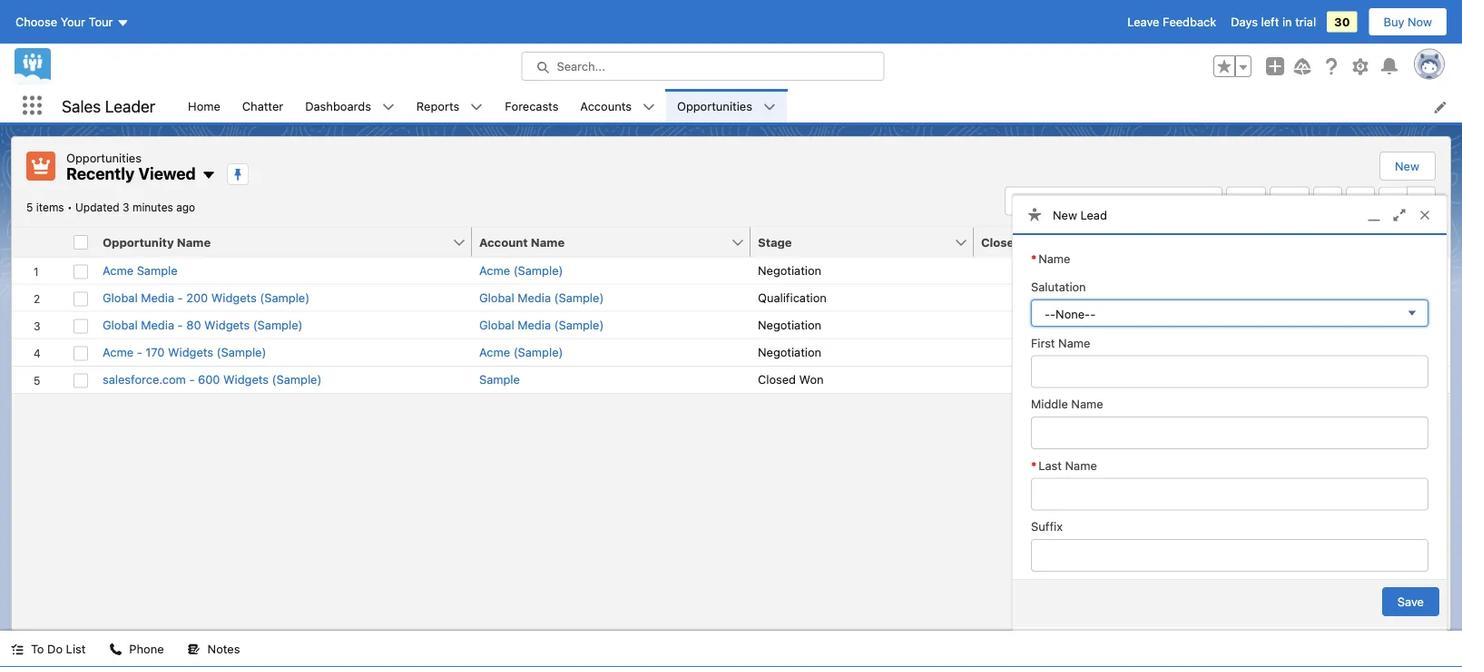 Task type: vqa. For each thing, say whether or not it's contained in the screenshot.
the settings
no



Task type: locate. For each thing, give the bounding box(es) containing it.
2 global media (sample) link from the top
[[479, 316, 604, 334]]

0 horizontal spatial cell
[[66, 227, 95, 257]]

1 * from the top
[[1031, 252, 1037, 265]]

leave
[[1128, 15, 1160, 29]]

acme (sample) for acme sample
[[479, 264, 563, 277]]

name
[[177, 235, 211, 249], [531, 235, 565, 249], [1039, 252, 1071, 265], [1059, 336, 1091, 350], [1072, 397, 1104, 411], [1066, 459, 1098, 472]]

- left 200
[[178, 291, 183, 305]]

1 horizontal spatial text default image
[[109, 643, 122, 656]]

cell down action image
[[1404, 257, 1451, 284]]

new lead
[[1053, 208, 1108, 221]]

acme (sample)
[[479, 264, 563, 277], [479, 346, 563, 359]]

1 vertical spatial acme (sample)
[[479, 346, 563, 359]]

middle
[[1031, 397, 1069, 411]]

to do list
[[31, 642, 86, 656]]

•
[[67, 201, 72, 214]]

1 vertical spatial rande
[[1220, 318, 1257, 332]]

none-
[[1056, 307, 1091, 321]]

name right middle
[[1072, 397, 1104, 411]]

2 vertical spatial rande
[[1220, 346, 1257, 359]]

cell
[[66, 227, 95, 257], [1404, 257, 1451, 284]]

1 rande from the top
[[1220, 291, 1257, 305]]

global media (sample) up 'sample' link
[[479, 318, 604, 332]]

name for opportunity name
[[177, 235, 211, 249]]

won
[[800, 373, 824, 386]]

widgets inside the global media - 200 widgets (sample) link
[[211, 291, 257, 305]]

item number element
[[12, 227, 66, 257]]

- left none-
[[1045, 307, 1051, 321]]

close date
[[982, 235, 1045, 249]]

now
[[1408, 15, 1433, 29]]

0 vertical spatial rande
[[1220, 291, 1257, 305]]

acme up 'sample' link
[[479, 346, 510, 359]]

widgets down 80
[[168, 346, 213, 359]]

2 * from the top
[[1031, 459, 1037, 472]]

accounts link
[[570, 89, 643, 123]]

0 horizontal spatial opportunities
[[66, 151, 142, 164]]

name down "ago" on the left top
[[177, 235, 211, 249]]

5
[[26, 201, 33, 214]]

text default image
[[201, 168, 216, 183], [11, 643, 24, 656], [109, 643, 122, 656]]

acme (sample) link up 'sample' link
[[479, 344, 563, 361]]

negotiation down the qualification
[[758, 318, 822, 332]]

name for last name
[[1066, 459, 1098, 472]]

recently viewed grid
[[12, 227, 1451, 394]]

0 vertical spatial opportunities
[[677, 99, 753, 112]]

opportunities up updated
[[66, 151, 142, 164]]

1 vertical spatial sample
[[479, 373, 520, 386]]

1 vertical spatial *
[[1031, 459, 1037, 472]]

text default image
[[188, 643, 200, 656]]

account name
[[479, 235, 565, 249]]

save
[[1398, 595, 1425, 609]]

widgets right 200
[[211, 291, 257, 305]]

accounts list item
[[570, 89, 666, 123]]

1 vertical spatial new
[[1053, 208, 1078, 221]]

close date element
[[974, 227, 1224, 257]]

0 vertical spatial *
[[1031, 252, 1037, 265]]

acme - 170 widgets (sample)
[[103, 346, 266, 359]]

1 horizontal spatial opportunity
[[1220, 235, 1292, 249]]

group
[[1214, 55, 1252, 77]]

None search field
[[1005, 187, 1223, 216]]

global media (sample) link for qualification
[[479, 289, 604, 307]]

- left 80
[[178, 318, 183, 332]]

media
[[141, 291, 174, 305], [518, 291, 551, 305], [141, 318, 174, 332], [518, 318, 551, 332]]

viewed
[[138, 164, 196, 183]]

170
[[146, 346, 165, 359]]

search... button
[[522, 52, 885, 81]]

alias
[[1336, 235, 1365, 249]]

new lead link
[[1013, 196, 1447, 235]]

opportunity inside opportunity name "button"
[[103, 235, 174, 249]]

global media (sample) for qualification
[[479, 291, 604, 305]]

search...
[[557, 59, 606, 73]]

new inside 'button'
[[1396, 159, 1420, 173]]

12/18/2023
[[1105, 346, 1166, 359]]

0 vertical spatial negotiation
[[758, 264, 822, 277]]

Suffix text field
[[1031, 539, 1429, 572]]

notes
[[208, 642, 240, 656]]

2 negotiation from the top
[[758, 318, 822, 332]]

Last Name text field
[[1031, 478, 1429, 511]]

widgets inside salesforce.com - 600 widgets (sample) link
[[223, 373, 269, 386]]

-
[[178, 291, 183, 305], [1045, 307, 1051, 321], [1051, 307, 1056, 321], [1091, 307, 1096, 321], [178, 318, 183, 332], [137, 346, 142, 359], [189, 373, 195, 386]]

close
[[982, 235, 1014, 249]]

first name
[[1031, 336, 1091, 350]]

updated
[[75, 201, 120, 214]]

1 vertical spatial negotiation
[[758, 318, 822, 332]]

name for middle name
[[1072, 397, 1104, 411]]

opportunity
[[103, 235, 174, 249], [1220, 235, 1292, 249]]

0 horizontal spatial new
[[1053, 208, 1078, 221]]

2 horizontal spatial text default image
[[201, 168, 216, 183]]

2 opportunity from the left
[[1220, 235, 1292, 249]]

acme (sample) down 'account name'
[[479, 264, 563, 277]]

account name element
[[472, 227, 762, 257]]

Search Recently Viewed list view. search field
[[1005, 187, 1223, 216]]

3 negotiation from the top
[[758, 346, 822, 359]]

(sample) inside 'link'
[[217, 346, 266, 359]]

1 horizontal spatial sample
[[479, 373, 520, 386]]

action element
[[1404, 227, 1451, 257]]

last name
[[1039, 459, 1098, 472]]

1 vertical spatial acme (sample) link
[[479, 344, 563, 361]]

text default image left phone
[[109, 643, 122, 656]]

text default image right viewed
[[201, 168, 216, 183]]

global for negotiation's the global media (sample) link
[[479, 318, 515, 332]]

200
[[186, 291, 208, 305]]

acme (sample) for acme - 170 widgets (sample)
[[479, 346, 563, 359]]

trial
[[1296, 15, 1317, 29]]

0 vertical spatial acme (sample) link
[[479, 262, 563, 279]]

opportunity inside opportunity owner alias button
[[1220, 235, 1292, 249]]

acme left 170
[[103, 346, 134, 359]]

1 global media (sample) from the top
[[479, 291, 604, 305]]

text default image inside phone button
[[109, 643, 122, 656]]

name right account
[[531, 235, 565, 249]]

global media (sample) down 'account name'
[[479, 291, 604, 305]]

new left lead on the top
[[1053, 208, 1078, 221]]

closed won
[[758, 373, 824, 386]]

widgets right 80
[[204, 318, 250, 332]]

rande
[[1220, 291, 1257, 305], [1220, 318, 1257, 332], [1220, 346, 1257, 359]]

your
[[61, 15, 85, 29]]

negotiation
[[758, 264, 822, 277], [758, 318, 822, 332], [758, 346, 822, 359]]

home
[[188, 99, 221, 112]]

sample link
[[479, 371, 520, 389]]

0 vertical spatial new
[[1396, 159, 1420, 173]]

acme (sample) link
[[479, 262, 563, 279], [479, 344, 563, 361]]

opportunities down search... button
[[677, 99, 753, 112]]

name right last
[[1066, 459, 1098, 472]]

accounts
[[581, 99, 632, 112]]

acme (sample) link down 'account name'
[[479, 262, 563, 279]]

name up salutation
[[1039, 252, 1071, 265]]

text default image inside to do list button
[[11, 643, 24, 656]]

negotiation up the qualification
[[758, 264, 822, 277]]

global media - 80 widgets (sample)
[[103, 318, 303, 332]]

2 acme (sample) from the top
[[479, 346, 563, 359]]

2 acme (sample) link from the top
[[479, 344, 563, 361]]

date
[[1017, 235, 1045, 249]]

acme (sample) up 'sample' link
[[479, 346, 563, 359]]

new
[[1396, 159, 1420, 173], [1053, 208, 1078, 221]]

* left last
[[1031, 459, 1037, 472]]

1 horizontal spatial new
[[1396, 159, 1420, 173]]

0 vertical spatial global media (sample) link
[[479, 289, 604, 307]]

(sample)
[[514, 264, 563, 277], [260, 291, 310, 305], [554, 291, 604, 305], [253, 318, 303, 332], [554, 318, 604, 332], [217, 346, 266, 359], [514, 346, 563, 359], [272, 373, 322, 386]]

new lead dialog
[[1012, 195, 1448, 667]]

do
[[47, 642, 63, 656]]

2 vertical spatial negotiation
[[758, 346, 822, 359]]

items
[[36, 201, 64, 214]]

choose your tour
[[15, 15, 113, 29]]

global for the global media (sample) link for qualification
[[479, 291, 515, 305]]

negotiation up closed won
[[758, 346, 822, 359]]

0 vertical spatial sample
[[137, 264, 178, 277]]

1 opportunity from the left
[[103, 235, 174, 249]]

salesforce.com - 600 widgets (sample) link
[[103, 371, 322, 389]]

widgets right 600
[[223, 373, 269, 386]]

phone button
[[98, 631, 175, 667]]

global media - 80 widgets (sample) link
[[103, 316, 303, 334]]

action image
[[1404, 227, 1451, 257]]

dashboards link
[[294, 89, 382, 123]]

1 vertical spatial global media (sample) link
[[479, 316, 604, 334]]

- inside 'link'
[[137, 346, 142, 359]]

opportunities link
[[666, 89, 764, 123]]

name inside button
[[531, 235, 565, 249]]

* down the date
[[1031, 252, 1037, 265]]

cell down "•"
[[66, 227, 95, 257]]

1 vertical spatial global media (sample)
[[479, 318, 604, 332]]

name down none-
[[1059, 336, 1091, 350]]

1 vertical spatial opportunities
[[66, 151, 142, 164]]

dashboards
[[305, 99, 371, 112]]

forecasts link
[[494, 89, 570, 123]]

text default image for phone
[[109, 643, 122, 656]]

global media (sample)
[[479, 291, 604, 305], [479, 318, 604, 332]]

stage button
[[751, 227, 954, 257]]

opportunity left owner
[[1220, 235, 1292, 249]]

salesforce.com - 600 widgets (sample)
[[103, 373, 322, 386]]

1 acme (sample) from the top
[[479, 264, 563, 277]]

Middle Name text field
[[1031, 417, 1429, 450]]

days
[[1231, 15, 1258, 29]]

new button
[[1381, 153, 1435, 180]]

1 global media (sample) link from the top
[[479, 289, 604, 307]]

name inside "button"
[[177, 235, 211, 249]]

name for account name
[[531, 235, 565, 249]]

none search field inside recently viewed|opportunities|list view element
[[1005, 187, 1223, 216]]

0 vertical spatial acme (sample)
[[479, 264, 563, 277]]

save button
[[1383, 588, 1440, 617]]

new inside dialog
[[1053, 208, 1078, 221]]

First Name text field
[[1031, 356, 1429, 388]]

negotiation for 1/4/2024
[[758, 318, 822, 332]]

acme (sample) link for acme - 170 widgets (sample)
[[479, 344, 563, 361]]

global media (sample) link up 'sample' link
[[479, 316, 604, 334]]

1 horizontal spatial opportunities
[[677, 99, 753, 112]]

media down 'account name'
[[518, 291, 551, 305]]

2 rande from the top
[[1220, 318, 1257, 332]]

global media (sample) link down 'account name'
[[479, 289, 604, 307]]

global media (sample) for negotiation
[[479, 318, 604, 332]]

0 horizontal spatial opportunity
[[103, 235, 174, 249]]

global
[[103, 291, 138, 305], [479, 291, 515, 305], [103, 318, 138, 332], [479, 318, 515, 332]]

0 vertical spatial global media (sample)
[[479, 291, 604, 305]]

sample
[[137, 264, 178, 277], [479, 373, 520, 386]]

global media (sample) link for negotiation
[[479, 316, 604, 334]]

0 horizontal spatial sample
[[137, 264, 178, 277]]

opportunity owner alias element
[[1213, 227, 1415, 257]]

0 horizontal spatial text default image
[[11, 643, 24, 656]]

list
[[177, 89, 1463, 123]]

opportunity up acme sample at the left top of the page
[[103, 235, 174, 249]]

1 acme (sample) link from the top
[[479, 262, 563, 279]]

acme
[[103, 264, 134, 277], [479, 264, 510, 277], [103, 346, 134, 359], [479, 346, 510, 359]]

3 rande from the top
[[1220, 346, 1257, 359]]

opportunity for opportunity name
[[103, 235, 174, 249]]

text default image left to
[[11, 643, 24, 656]]

2 global media (sample) from the top
[[479, 318, 604, 332]]

- left 170
[[137, 346, 142, 359]]

opportunity owner alias
[[1220, 235, 1365, 249]]

suffix
[[1031, 520, 1063, 534]]

new up action image
[[1396, 159, 1420, 173]]

5 items • updated 3 minutes ago
[[26, 201, 195, 214]]



Task type: describe. For each thing, give the bounding box(es) containing it.
buy now
[[1384, 15, 1433, 29]]

choose your tour button
[[15, 7, 130, 36]]

buy now button
[[1369, 7, 1448, 36]]

chatter link
[[231, 89, 294, 123]]

opportunity owner alias button
[[1213, 227, 1384, 257]]

in
[[1283, 15, 1293, 29]]

acme down account
[[479, 264, 510, 277]]

* for * name
[[1031, 252, 1037, 265]]

* name
[[1031, 252, 1071, 265]]

feedback
[[1163, 15, 1217, 29]]

salutation
[[1031, 280, 1087, 294]]

--none--
[[1045, 307, 1096, 321]]

new for new lead
[[1053, 208, 1078, 221]]

sales
[[62, 96, 101, 116]]

first
[[1031, 336, 1056, 350]]

- left 600
[[189, 373, 195, 386]]

- up first name at the bottom
[[1091, 307, 1096, 321]]

rande for 1/4/2024
[[1220, 318, 1257, 332]]

name for * name
[[1039, 252, 1071, 265]]

list
[[66, 642, 86, 656]]

media up 170
[[141, 318, 174, 332]]

owner
[[1295, 235, 1333, 249]]

to do list button
[[0, 631, 97, 667]]

* for *
[[1031, 459, 1037, 472]]

qualification
[[758, 291, 827, 305]]

text default image for to do list
[[11, 643, 24, 656]]

3
[[123, 201, 129, 214]]

600
[[198, 373, 220, 386]]

1/4/2024
[[1117, 318, 1166, 332]]

30
[[1335, 15, 1351, 29]]

closed
[[758, 373, 796, 386]]

acme inside 'link'
[[103, 346, 134, 359]]

stage
[[758, 235, 792, 249]]

new for new
[[1396, 159, 1420, 173]]

recently viewed|opportunities|list view element
[[11, 136, 1452, 631]]

acme sample link
[[103, 262, 178, 279]]

forecasts
[[505, 99, 559, 112]]

leave feedback
[[1128, 15, 1217, 29]]

media down acme sample link
[[141, 291, 174, 305]]

buy
[[1384, 15, 1405, 29]]

item number image
[[12, 227, 66, 257]]

acme down opportunity name
[[103, 264, 134, 277]]

acme - 170 widgets (sample) link
[[103, 344, 266, 361]]

opportunity name button
[[95, 227, 452, 257]]

days left in trial
[[1231, 15, 1317, 29]]

global media - 200 widgets (sample)
[[103, 291, 310, 305]]

negotiation for 12/18/2023
[[758, 346, 822, 359]]

opportunity for opportunity owner alias
[[1220, 235, 1292, 249]]

recently viewed status
[[26, 201, 75, 214]]

opportunities list item
[[666, 89, 787, 123]]

minutes
[[133, 201, 173, 214]]

acme (sample) link for acme sample
[[479, 262, 563, 279]]

opportunity name
[[103, 235, 211, 249]]

global media - 200 widgets (sample) link
[[103, 289, 310, 307]]

1 horizontal spatial cell
[[1404, 257, 1451, 284]]

acme sample
[[103, 264, 178, 277]]

home link
[[177, 89, 231, 123]]

phone
[[129, 642, 164, 656]]

recently
[[66, 164, 135, 183]]

rande for 12/20/2023
[[1220, 291, 1257, 305]]

notes button
[[177, 631, 251, 667]]

global for global media - 80 widgets (sample) link
[[103, 318, 138, 332]]

chatter
[[242, 99, 283, 112]]

1 negotiation from the top
[[758, 264, 822, 277]]

global for the global media - 200 widgets (sample) link
[[103, 291, 138, 305]]

widgets inside acme - 170 widgets (sample) 'link'
[[168, 346, 213, 359]]

left
[[1262, 15, 1280, 29]]

opportunity name element
[[95, 227, 483, 257]]

media up 'sample' link
[[518, 318, 551, 332]]

opportunities inside list item
[[677, 99, 753, 112]]

reports link
[[406, 89, 471, 123]]

rande for 12/18/2023
[[1220, 346, 1257, 359]]

to
[[31, 642, 44, 656]]

choose
[[15, 15, 57, 29]]

list containing home
[[177, 89, 1463, 123]]

reports list item
[[406, 89, 494, 123]]

account name button
[[472, 227, 731, 257]]

12/20/2023
[[1103, 291, 1166, 305]]

close date button
[[974, 227, 1193, 257]]

dashboards list item
[[294, 89, 406, 123]]

last
[[1039, 459, 1062, 472]]

leader
[[105, 96, 155, 116]]

widgets inside global media - 80 widgets (sample) link
[[204, 318, 250, 332]]

80
[[186, 318, 201, 332]]

lead
[[1081, 208, 1108, 221]]

stage element
[[751, 227, 985, 257]]

--none-- button
[[1031, 300, 1429, 327]]

salesforce.com
[[103, 373, 186, 386]]

ago
[[176, 201, 195, 214]]

middle name
[[1031, 397, 1104, 411]]

name for first name
[[1059, 336, 1091, 350]]

sales leader
[[62, 96, 155, 116]]

- down salutation
[[1051, 307, 1056, 321]]

text default image inside recently viewed|opportunities|list view element
[[201, 168, 216, 183]]



